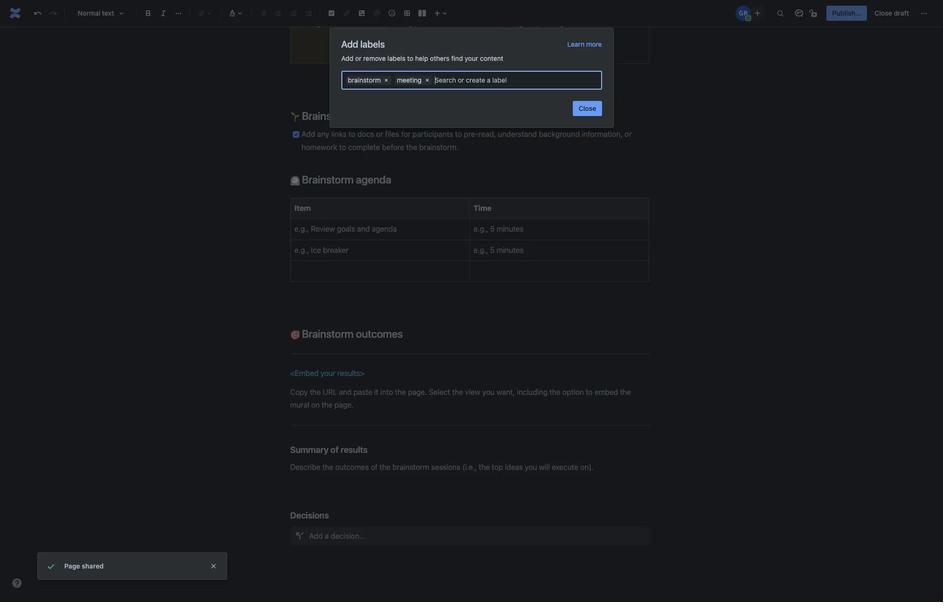 Task type: describe. For each thing, give the bounding box(es) containing it.
clear image for meeting
[[424, 77, 431, 84]]

instructions
[[336, 19, 380, 27]]

results>
[[337, 369, 365, 378]]

help
[[415, 54, 428, 62]]

outdent ⇧tab image
[[288, 8, 299, 19]]

content
[[480, 54, 503, 62]]

close draft button
[[869, 6, 915, 21]]

action item image
[[326, 8, 337, 19]]

others
[[430, 54, 450, 62]]

participant instructions
[[295, 19, 380, 27]]

<embed your results>
[[290, 369, 365, 378]]

meeting link
[[395, 76, 423, 85]]

add for add labels
[[341, 39, 358, 50]]

meeting
[[397, 76, 422, 84]]

publish...
[[832, 9, 862, 17]]

emoji image
[[386, 8, 398, 19]]

add labels dialog
[[330, 28, 613, 128]]

more
[[586, 40, 602, 48]]

learn more
[[568, 40, 602, 48]]

bullet list ⌘⇧8 image
[[257, 8, 269, 19]]

numbered list ⌘⇧7 image
[[273, 8, 284, 19]]

participant
[[295, 19, 334, 27]]

clear image for brainstorm
[[383, 77, 390, 84]]

success image
[[45, 561, 57, 573]]

0 vertical spatial labels
[[360, 39, 385, 50]]

brainstorm link
[[346, 76, 382, 85]]

brainstorm for pre-
[[302, 110, 354, 122]]

learn
[[568, 40, 585, 48]]

link image
[[341, 8, 352, 19]]

summary of results
[[290, 445, 368, 456]]

decisions
[[290, 510, 329, 521]]

publish... button
[[827, 6, 867, 21]]

greg robinson image
[[736, 6, 751, 21]]

time
[[474, 204, 492, 212]]

brainstorm
[[348, 76, 381, 84]]

or
[[355, 54, 362, 62]]

undo ⌘z image
[[32, 8, 43, 19]]

add or remove labels to help others find your content
[[341, 54, 503, 62]]

dismiss image
[[210, 563, 217, 571]]

Add labels text field
[[435, 76, 508, 85]]

of
[[331, 445, 339, 456]]

<embed
[[290, 369, 319, 378]]



Task type: locate. For each thing, give the bounding box(es) containing it.
agenda
[[356, 173, 391, 186]]

layouts image
[[417, 8, 428, 19]]

1 horizontal spatial close
[[875, 9, 892, 17]]

learn more link
[[568, 40, 602, 49]]

1 horizontal spatial labels
[[388, 54, 406, 62]]

to
[[407, 54, 413, 62]]

add left "or" at the top left of page
[[341, 54, 353, 62]]

shared
[[82, 563, 104, 571]]

2 clear image from the left
[[424, 77, 431, 84]]

2 brainstorm from the top
[[302, 173, 354, 186]]

Main content area, start typing to enter text. text field
[[285, 0, 655, 546]]

3 brainstorm from the top
[[302, 328, 354, 341]]

:timer: image
[[290, 176, 300, 186], [290, 176, 300, 186]]

0 vertical spatial add
[[341, 39, 358, 50]]

add labels
[[341, 39, 385, 50]]

page
[[64, 563, 80, 571]]

0 vertical spatial close
[[875, 9, 892, 17]]

brainstorm pre-work
[[300, 110, 399, 122]]

draft
[[894, 9, 909, 17]]

1 add from the top
[[341, 39, 358, 50]]

add image, video, or file image
[[356, 8, 367, 19]]

2 vertical spatial brainstorm
[[302, 328, 354, 341]]

labels up remove
[[360, 39, 385, 50]]

add for add or remove labels to help others find your content
[[341, 54, 353, 62]]

brainstorm outcomes
[[300, 328, 403, 341]]

:dart: image
[[290, 331, 300, 340], [290, 331, 300, 340]]

labels
[[360, 39, 385, 50], [388, 54, 406, 62]]

pre-
[[356, 110, 376, 122]]

summary
[[290, 445, 329, 456]]

2 add from the top
[[341, 54, 353, 62]]

0 vertical spatial your
[[465, 54, 478, 62]]

brainstorm for agenda
[[302, 173, 354, 186]]

italic ⌘i image
[[158, 8, 169, 19]]

your right the find
[[465, 54, 478, 62]]

:seedling: image
[[290, 112, 300, 122]]

1 horizontal spatial clear image
[[424, 77, 431, 84]]

confluence image
[[8, 6, 23, 21], [8, 6, 23, 21]]

bold ⌘b image
[[143, 8, 154, 19]]

:seedling: image
[[290, 112, 300, 122]]

1 vertical spatial add
[[341, 54, 353, 62]]

mention image
[[371, 8, 383, 19]]

0 horizontal spatial close
[[579, 104, 596, 112]]

1 horizontal spatial your
[[465, 54, 478, 62]]

1 brainstorm from the top
[[302, 110, 354, 122]]

your left results>
[[321, 369, 336, 378]]

labels left to
[[388, 54, 406, 62]]

clear image right brainstorm at the left top of the page
[[383, 77, 390, 84]]

brainstorm agenda
[[300, 173, 391, 186]]

1 vertical spatial your
[[321, 369, 336, 378]]

add up "or" at the top left of page
[[341, 39, 358, 50]]

brainstorm up <embed your results>
[[302, 328, 354, 341]]

brainstorm right :seedling: icon
[[302, 110, 354, 122]]

add
[[341, 39, 358, 50], [341, 54, 353, 62]]

brainstorm for outcomes
[[302, 328, 354, 341]]

page shared alert
[[38, 554, 227, 580]]

table image
[[402, 8, 413, 19]]

1 vertical spatial close
[[579, 104, 596, 112]]

brainstorm
[[302, 110, 354, 122], [302, 173, 354, 186], [302, 328, 354, 341]]

item
[[295, 204, 311, 212]]

results
[[341, 445, 368, 456]]

decision image
[[292, 529, 307, 544]]

close button
[[573, 101, 602, 116]]

your inside the main content area, start typing to enter text. text field
[[321, 369, 336, 378]]

your inside add labels dialog
[[465, 54, 478, 62]]

clear image
[[383, 77, 390, 84], [424, 77, 431, 84]]

close for close draft
[[875, 9, 892, 17]]

close for close
[[579, 104, 596, 112]]

redo ⌘⇧z image
[[47, 8, 59, 19]]

work
[[376, 110, 399, 122]]

1 vertical spatial brainstorm
[[302, 173, 354, 186]]

find
[[451, 54, 463, 62]]

your
[[465, 54, 478, 62], [321, 369, 336, 378]]

page shared
[[64, 563, 104, 571]]

close
[[875, 9, 892, 17], [579, 104, 596, 112]]

close draft
[[875, 9, 909, 17]]

0 horizontal spatial labels
[[360, 39, 385, 50]]

remove
[[363, 54, 386, 62]]

close inside add labels dialog
[[579, 104, 596, 112]]

1 vertical spatial labels
[[388, 54, 406, 62]]

1 clear image from the left
[[383, 77, 390, 84]]

clear image right meeting
[[424, 77, 431, 84]]

0 vertical spatial brainstorm
[[302, 110, 354, 122]]

0 horizontal spatial clear image
[[383, 77, 390, 84]]

outcomes
[[356, 328, 403, 341]]

brainstorm up item on the top left
[[302, 173, 354, 186]]

indent tab image
[[303, 8, 314, 19]]

0 horizontal spatial your
[[321, 369, 336, 378]]



Task type: vqa. For each thing, say whether or not it's contained in the screenshot.
Competitive advantage
no



